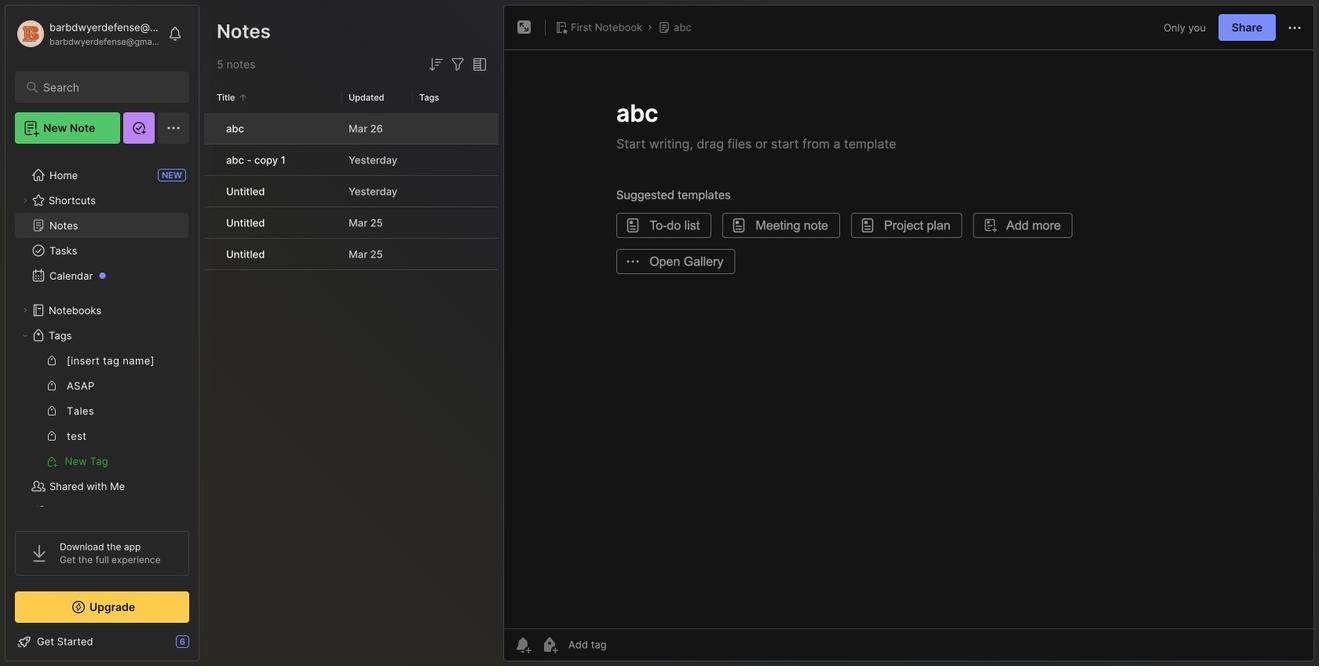 Task type: vqa. For each thing, say whether or not it's contained in the screenshot.
rightmost Do
no



Task type: describe. For each thing, give the bounding box(es) containing it.
add a reminder image
[[514, 635, 533, 654]]

3 cell from the top
[[204, 176, 217, 207]]

Sort options field
[[427, 55, 445, 74]]

tree inside main element
[[5, 153, 199, 558]]

group inside main element
[[15, 348, 189, 474]]

main element
[[0, 0, 204, 666]]

Add tag field
[[567, 638, 685, 652]]

add filters image
[[448, 55, 467, 74]]

more actions image
[[1286, 19, 1305, 37]]

expand note image
[[515, 18, 534, 37]]

View options field
[[467, 55, 489, 74]]

Search text field
[[43, 80, 168, 95]]

add tag image
[[540, 635, 559, 654]]

expand tags image
[[20, 331, 30, 340]]

Account field
[[15, 18, 160, 49]]

4 cell from the top
[[204, 207, 217, 238]]

expand notebooks image
[[20, 306, 30, 315]]

Note Editor text field
[[504, 49, 1314, 628]]

click to collapse image
[[198, 637, 210, 656]]



Task type: locate. For each thing, give the bounding box(es) containing it.
2 cell from the top
[[204, 145, 217, 175]]

none search field inside main element
[[43, 78, 168, 97]]

row group
[[204, 113, 499, 271]]

None search field
[[43, 78, 168, 97]]

note window element
[[503, 5, 1315, 665]]

tree
[[5, 153, 199, 558]]

More actions field
[[1286, 18, 1305, 37]]

group
[[15, 348, 189, 474]]

Add filters field
[[448, 55, 467, 74]]

cell
[[204, 113, 217, 144], [204, 145, 217, 175], [204, 176, 217, 207], [204, 207, 217, 238], [204, 239, 217, 269]]

5 cell from the top
[[204, 239, 217, 269]]

Help and Learning task checklist field
[[5, 629, 199, 654]]

1 cell from the top
[[204, 113, 217, 144]]



